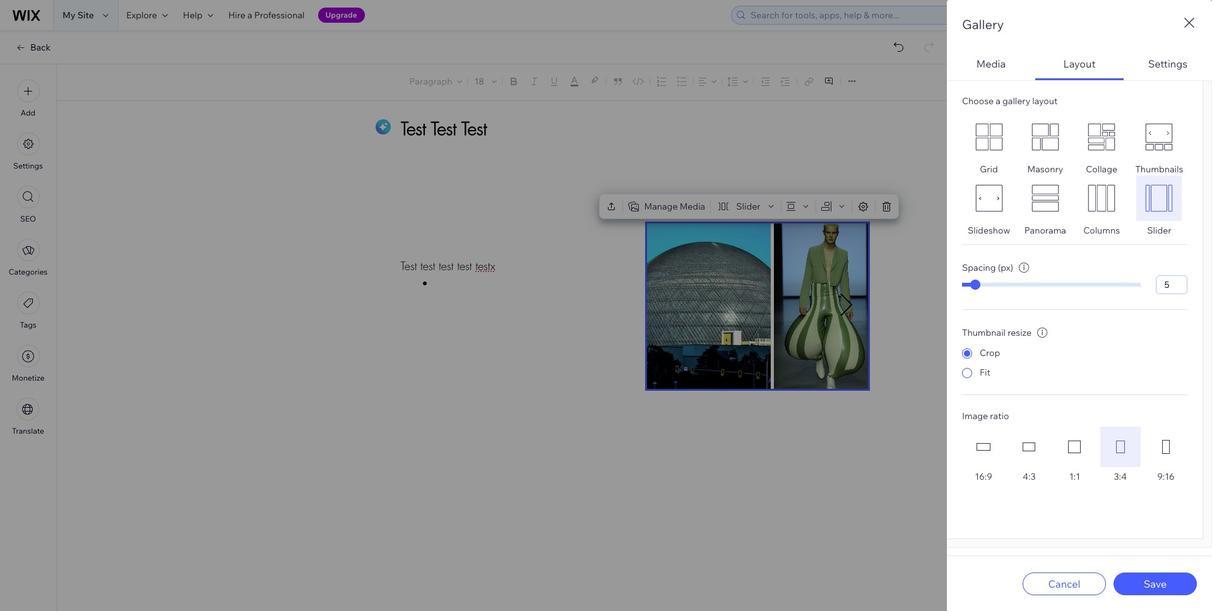 Task type: describe. For each thing, give the bounding box(es) containing it.
resize
[[1008, 327, 1032, 338]]

add button
[[17, 80, 39, 117]]

media inside manage media button
[[680, 201, 705, 212]]

choose
[[962, 95, 994, 107]]

3:4
[[1114, 471, 1127, 482]]

paragraph button
[[407, 73, 465, 90]]

grid
[[980, 164, 998, 175]]

slider inside button
[[736, 201, 761, 212]]

image
[[962, 410, 988, 422]]

Search for tools, apps, help & more... field
[[747, 6, 1039, 24]]

tab list containing media
[[947, 49, 1212, 548]]

monetize
[[12, 373, 44, 383]]

testx
[[476, 259, 495, 273]]

1 horizontal spatial settings button
[[1124, 49, 1212, 80]]

slideshow
[[968, 225, 1010, 236]]

hire a professional link
[[221, 0, 312, 30]]

gallery
[[962, 16, 1004, 32]]

paragraph
[[409, 76, 452, 87]]

my
[[63, 9, 75, 21]]

ratio
[[990, 410, 1009, 422]]

tags button
[[17, 292, 39, 330]]

explore
[[126, 9, 157, 21]]

0 horizontal spatial settings
[[13, 161, 43, 170]]

none range field inside 'layout' tab panel
[[962, 283, 1141, 287]]

1:1
[[1070, 471, 1080, 482]]

menu containing add
[[0, 72, 56, 443]]

help button
[[175, 0, 221, 30]]

3 test from the left
[[457, 259, 472, 273]]

layout
[[1033, 95, 1058, 107]]

a for professional
[[247, 9, 252, 21]]

(px)
[[998, 262, 1013, 273]]

monetize button
[[12, 345, 44, 383]]

layout tab panel
[[947, 80, 1212, 548]]

upgrade
[[325, 10, 357, 20]]

test test test test testx
[[401, 259, 495, 273]]

save
[[1144, 577, 1167, 590]]

layout
[[1064, 57, 1096, 70]]

professional
[[254, 9, 305, 21]]

manage media button
[[625, 198, 708, 215]]

0 horizontal spatial settings button
[[13, 133, 43, 170]]

notes button
[[1146, 74, 1197, 91]]

4:3
[[1023, 471, 1036, 482]]

list box for choose a gallery layout
[[962, 114, 1188, 236]]

hire
[[228, 9, 245, 21]]

add
[[21, 108, 35, 117]]

back button
[[15, 42, 51, 53]]

settings inside button
[[1148, 57, 1188, 70]]

16:9
[[975, 471, 992, 482]]

gallery
[[1003, 95, 1031, 107]]

tags
[[20, 320, 36, 330]]

spacing (px)
[[962, 262, 1013, 273]]

save button
[[1114, 572, 1197, 595]]



Task type: vqa. For each thing, say whether or not it's contained in the screenshot.
Save button
yes



Task type: locate. For each thing, give the bounding box(es) containing it.
settings up the notes button
[[1148, 57, 1188, 70]]

none number field inside 'layout' tab panel
[[1156, 275, 1188, 294]]

seo button
[[17, 186, 39, 224]]

cancel
[[1048, 577, 1081, 590]]

media
[[977, 57, 1006, 70], [680, 201, 705, 212]]

test
[[421, 259, 435, 273], [439, 259, 454, 273], [457, 259, 472, 273]]

media up choose
[[977, 57, 1006, 70]]

option group containing crop
[[962, 340, 1188, 379]]

manage
[[644, 201, 678, 212]]

1 vertical spatial slider
[[1147, 225, 1172, 236]]

settings
[[1148, 57, 1188, 70], [13, 161, 43, 170]]

media inside media button
[[977, 57, 1006, 70]]

manage media
[[644, 201, 705, 212]]

categories
[[9, 267, 47, 277]]

seo
[[20, 214, 36, 224]]

media right manage
[[680, 201, 705, 212]]

settings up seo button
[[13, 161, 43, 170]]

settings button
[[1124, 49, 1212, 80], [13, 133, 43, 170]]

collage
[[1086, 164, 1118, 175]]

fit
[[980, 367, 991, 378]]

image ratio
[[962, 410, 1009, 422]]

thumbnail
[[962, 327, 1006, 338]]

help
[[183, 9, 203, 21]]

1 horizontal spatial slider
[[1147, 225, 1172, 236]]

2 test from the left
[[439, 259, 454, 273]]

1 vertical spatial settings
[[13, 161, 43, 170]]

0 vertical spatial list box
[[962, 114, 1188, 236]]

0 vertical spatial media
[[977, 57, 1006, 70]]

0 horizontal spatial slider
[[736, 201, 761, 212]]

0 horizontal spatial a
[[247, 9, 252, 21]]

translate
[[12, 426, 44, 436]]

choose a gallery layout
[[962, 95, 1058, 107]]

upgrade button
[[318, 8, 365, 23]]

slider inside list box
[[1147, 225, 1172, 236]]

a inside tab panel
[[996, 95, 1001, 107]]

1 vertical spatial media
[[680, 201, 705, 212]]

option group inside 'layout' tab panel
[[962, 340, 1188, 379]]

thumbnail resize
[[962, 327, 1032, 338]]

list box
[[962, 114, 1188, 236], [962, 427, 1188, 482]]

None number field
[[1156, 275, 1188, 294]]

tab list
[[947, 49, 1212, 548]]

0 horizontal spatial test
[[421, 259, 435, 273]]

a
[[247, 9, 252, 21], [996, 95, 1001, 107]]

slider button
[[714, 198, 778, 215]]

1 horizontal spatial media
[[977, 57, 1006, 70]]

list box for image ratio
[[962, 427, 1188, 482]]

1 vertical spatial list box
[[962, 427, 1188, 482]]

masonry
[[1028, 164, 1063, 175]]

menu
[[0, 72, 56, 443]]

hire a professional
[[228, 9, 305, 21]]

spacing
[[962, 262, 996, 273]]

layout button
[[1035, 49, 1124, 80]]

1 list box from the top
[[962, 114, 1188, 236]]

cancel button
[[1023, 572, 1106, 595]]

site
[[77, 9, 94, 21]]

notes
[[1169, 77, 1193, 88]]

1 horizontal spatial test
[[439, 259, 454, 273]]

crop
[[980, 347, 1000, 359]]

back
[[30, 42, 51, 53]]

a for gallery
[[996, 95, 1001, 107]]

columns
[[1084, 225, 1120, 236]]

0 vertical spatial settings button
[[1124, 49, 1212, 80]]

1 horizontal spatial a
[[996, 95, 1001, 107]]

a left gallery
[[996, 95, 1001, 107]]

my site
[[63, 9, 94, 21]]

1 vertical spatial settings button
[[13, 133, 43, 170]]

1 vertical spatial a
[[996, 95, 1001, 107]]

option group
[[962, 340, 1188, 379]]

thumbnails
[[1135, 164, 1183, 175]]

None range field
[[962, 283, 1141, 287]]

test
[[401, 259, 417, 273]]

0 horizontal spatial media
[[680, 201, 705, 212]]

categories button
[[9, 239, 47, 277]]

2 list box from the top
[[962, 427, 1188, 482]]

translate button
[[12, 398, 44, 436]]

9:16
[[1157, 471, 1175, 482]]

1 horizontal spatial settings
[[1148, 57, 1188, 70]]

0 vertical spatial a
[[247, 9, 252, 21]]

2 horizontal spatial test
[[457, 259, 472, 273]]

slider
[[736, 201, 761, 212], [1147, 225, 1172, 236]]

Add a Catchy Title text field
[[401, 117, 854, 140]]

0 vertical spatial settings
[[1148, 57, 1188, 70]]

1 test from the left
[[421, 259, 435, 273]]

media button
[[947, 49, 1035, 80]]

list box containing 16:9
[[962, 427, 1188, 482]]

a right hire at the left
[[247, 9, 252, 21]]

panorama
[[1025, 225, 1066, 236]]

list box containing grid
[[962, 114, 1188, 236]]

0 vertical spatial slider
[[736, 201, 761, 212]]



